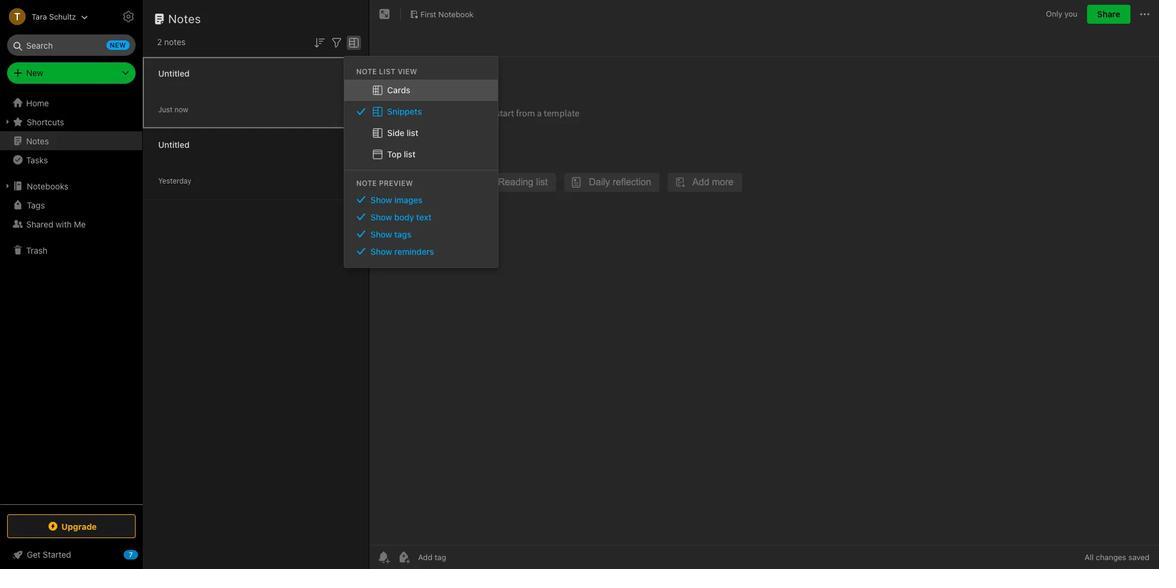 Task type: vqa. For each thing, say whether or not it's contained in the screenshot.
SANS SERIF
no



Task type: locate. For each thing, give the bounding box(es) containing it.
0 vertical spatial note
[[356, 67, 377, 76]]

Add filters field
[[330, 35, 344, 50]]

now
[[175, 105, 188, 114]]

Search text field
[[15, 35, 127, 56]]

2 dropdown list menu from the top
[[344, 191, 498, 260]]

Help and Learning task checklist field
[[0, 546, 143, 565]]

tree
[[0, 93, 143, 505]]

0 vertical spatial untitled
[[158, 68, 190, 78]]

note list view
[[356, 67, 417, 76]]

new search field
[[15, 35, 130, 56]]

notebooks
[[27, 181, 68, 191]]

1 show from the top
[[371, 195, 392, 205]]

text
[[416, 212, 432, 222]]

note for note preview
[[356, 179, 377, 188]]

preview
[[379, 179, 413, 188]]

tree containing home
[[0, 93, 143, 505]]

untitled down notes
[[158, 68, 190, 78]]

first
[[421, 9, 436, 19]]

list right "top"
[[404, 149, 416, 159]]

untitled for yesterday
[[158, 140, 190, 150]]

settings image
[[121, 10, 136, 24]]

2 untitled from the top
[[158, 140, 190, 150]]

note left preview
[[356, 179, 377, 188]]

side list link
[[344, 122, 498, 144]]

first notebook button
[[406, 6, 478, 23]]

untitled down just now
[[158, 140, 190, 150]]

1 horizontal spatial notes
[[168, 12, 201, 26]]

1 vertical spatial list
[[404, 149, 416, 159]]

1 vertical spatial untitled
[[158, 140, 190, 150]]

Sort options field
[[312, 35, 327, 50]]

notes up tasks
[[26, 136, 49, 146]]

show up show tags
[[371, 212, 392, 222]]

dropdown list menu
[[344, 80, 498, 165], [344, 191, 498, 260]]

2 note from the top
[[356, 179, 377, 188]]

show
[[371, 195, 392, 205], [371, 212, 392, 222], [371, 230, 392, 240], [371, 247, 392, 257]]

cards link
[[344, 80, 498, 101]]

upgrade
[[61, 522, 97, 532]]

untitled
[[158, 68, 190, 78], [158, 140, 190, 150]]

0 vertical spatial list
[[407, 128, 419, 138]]

More actions field
[[1138, 5, 1152, 24]]

7
[[129, 552, 133, 559]]

View options field
[[344, 35, 361, 50]]

new
[[26, 68, 43, 78]]

notebook
[[439, 9, 474, 19]]

note
[[356, 67, 377, 76], [356, 179, 377, 188]]

top list link
[[344, 144, 498, 165]]

note for note list view
[[356, 67, 377, 76]]

0 vertical spatial dropdown list menu
[[344, 80, 498, 165]]

notes up notes
[[168, 12, 201, 26]]

0 horizontal spatial notes
[[26, 136, 49, 146]]

show left tags
[[371, 230, 392, 240]]

1 dropdown list menu from the top
[[344, 80, 498, 165]]

list for top list
[[404, 149, 416, 159]]

note preview
[[356, 179, 413, 188]]

1 vertical spatial dropdown list menu
[[344, 191, 498, 260]]

1 note from the top
[[356, 67, 377, 76]]

3 show from the top
[[371, 230, 392, 240]]

changes
[[1096, 553, 1127, 563]]

show for show images
[[371, 195, 392, 205]]

show for show body text
[[371, 212, 392, 222]]

1 vertical spatial notes
[[26, 136, 49, 146]]

show down show tags
[[371, 247, 392, 257]]

Account field
[[0, 5, 88, 29]]

1 vertical spatial note
[[356, 179, 377, 188]]

yesterday
[[158, 176, 191, 185]]

2 show from the top
[[371, 212, 392, 222]]

show reminders link
[[344, 243, 498, 260]]

cards
[[387, 85, 411, 95]]

list
[[407, 128, 419, 138], [404, 149, 416, 159]]

just
[[158, 105, 173, 114]]

4 show from the top
[[371, 247, 392, 257]]

tags
[[27, 200, 45, 210]]

note left list at the top
[[356, 67, 377, 76]]

2
[[157, 37, 162, 47]]

add tag image
[[397, 551, 411, 565]]

add a reminder image
[[377, 551, 391, 565]]

tara schultz
[[32, 12, 76, 21]]

list right 'side'
[[407, 128, 419, 138]]

me
[[74, 219, 86, 229]]

notes
[[168, 12, 201, 26], [26, 136, 49, 146]]

shortcuts
[[27, 117, 64, 127]]

only
[[1046, 9, 1063, 19]]

1 untitled from the top
[[158, 68, 190, 78]]

dropdown list menu containing show images
[[344, 191, 498, 260]]

note window element
[[369, 0, 1160, 570]]

show down note preview
[[371, 195, 392, 205]]

started
[[43, 550, 71, 560]]

show body text link
[[344, 209, 498, 226]]



Task type: describe. For each thing, give the bounding box(es) containing it.
side list
[[387, 128, 419, 138]]

tara
[[32, 12, 47, 21]]

shared with me link
[[0, 215, 142, 234]]

list for side list
[[407, 128, 419, 138]]

shared
[[26, 219, 53, 229]]

more actions image
[[1138, 7, 1152, 21]]

all
[[1085, 553, 1094, 563]]

snippets link
[[344, 101, 498, 122]]

only you
[[1046, 9, 1078, 19]]

with
[[56, 219, 72, 229]]

images
[[394, 195, 423, 205]]

tags
[[394, 230, 412, 240]]

show body text
[[371, 212, 432, 222]]

new button
[[7, 62, 136, 84]]

top
[[387, 149, 402, 159]]

home
[[26, 98, 49, 108]]

click to collapse image
[[138, 548, 147, 562]]

snippets
[[387, 106, 422, 116]]

untitled for just now
[[158, 68, 190, 78]]

schultz
[[49, 12, 76, 21]]

dropdown list menu containing cards
[[344, 80, 498, 165]]

shared with me
[[26, 219, 86, 229]]

you
[[1065, 9, 1078, 19]]

tasks
[[26, 155, 48, 165]]

show images link
[[344, 191, 498, 209]]

shortcuts button
[[0, 112, 142, 131]]

side
[[387, 128, 405, 138]]

home link
[[0, 93, 143, 112]]

Add tag field
[[417, 553, 506, 563]]

show tags
[[371, 230, 412, 240]]

expand notebooks image
[[3, 181, 12, 191]]

tags button
[[0, 196, 142, 215]]

show reminders
[[371, 247, 434, 257]]

get
[[27, 550, 41, 560]]

upgrade button
[[7, 515, 136, 539]]

share
[[1098, 9, 1121, 19]]

all changes saved
[[1085, 553, 1150, 563]]

notes
[[164, 37, 186, 47]]

get started
[[27, 550, 71, 560]]

add filters image
[[330, 36, 344, 50]]

saved
[[1129, 553, 1150, 563]]

show for show reminders
[[371, 247, 392, 257]]

cards menu item
[[344, 80, 498, 101]]

2 notes
[[157, 37, 186, 47]]

notes link
[[0, 131, 142, 151]]

Note Editor text field
[[369, 57, 1160, 546]]

show tags link
[[344, 226, 498, 243]]

reminders
[[394, 247, 434, 257]]

show images
[[371, 195, 423, 205]]

view
[[398, 67, 417, 76]]

body
[[394, 212, 414, 222]]

top list
[[387, 149, 416, 159]]

just now
[[158, 105, 188, 114]]

list
[[379, 67, 396, 76]]

share button
[[1088, 5, 1131, 24]]

new
[[110, 41, 126, 49]]

first notebook
[[421, 9, 474, 19]]

tasks button
[[0, 151, 142, 170]]

trash
[[26, 245, 47, 256]]

expand note image
[[378, 7, 392, 21]]

show for show tags
[[371, 230, 392, 240]]

0 vertical spatial notes
[[168, 12, 201, 26]]

notebooks link
[[0, 177, 142, 196]]

notes inside tree
[[26, 136, 49, 146]]

trash link
[[0, 241, 142, 260]]



